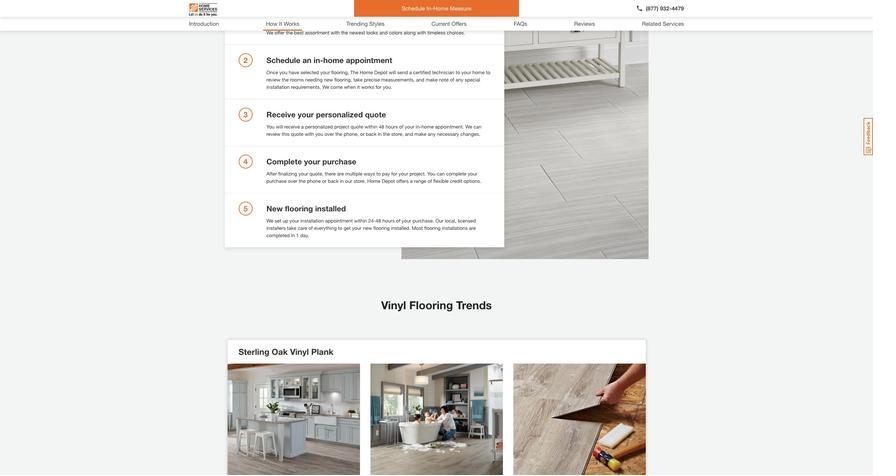 Task type: describe. For each thing, give the bounding box(es) containing it.
installations
[[442, 225, 468, 231]]

are inside 'after finalizing your quote, there are multiple ways to pay for your project. you can complete your purchase over the phone or back in our store. home depot offers a range of flexible credit options.'
[[337, 171, 344, 177]]

any inside you will receive a personalized project quote within 48 hours of your in-home appointment. we can review this quote with you over the phone, or back in the store, and make any necessary changes.
[[428, 131, 436, 137]]

we inside we set up your installation appointment within 24-48 hours of your purchase. our local, licensed installers take care of everything to get your new flooring installed. most flooring installations are completed in 1 day.
[[267, 218, 274, 224]]

credit
[[450, 178, 463, 184]]

the inside once you have selected your flooring, the home depot will send a certified technician to your home to review the rooms needing new flooring, take precise measurements, and make note of any special installation requirements. we come when it works for you.
[[351, 69, 359, 75]]

works
[[284, 20, 300, 27]]

offers
[[452, 20, 467, 27]]

a inside you will receive a personalized project quote within 48 hours of your in-home appointment. we can review this quote with you over the phone, or back in the store, and make any necessary changes.
[[301, 124, 304, 130]]

related
[[643, 20, 662, 27]]

how it works
[[266, 20, 300, 27]]

wide
[[318, 22, 329, 28]]

our
[[436, 218, 444, 224]]

1 vertical spatial quote
[[351, 124, 364, 130]]

in inside 'after finalizing your quote, there are multiple ways to pay for your project. you can complete your purchase over the phone or back in our store. home depot offers a range of flexible credit options.'
[[340, 178, 344, 184]]

the home depot has a wide range of flooring choices to fit any room, lifestyle, budget and timeline. we offer the best assortment with the newest looks and colors along with timeless choices.
[[267, 22, 484, 36]]

phone,
[[344, 131, 359, 137]]

get
[[344, 225, 351, 231]]

store,
[[392, 131, 404, 137]]

you inside you will receive a personalized project quote within 48 hours of your in-home appointment. we can review this quote with you over the phone, or back in the store, and make any necessary changes.
[[316, 131, 324, 137]]

to inside 'after finalizing your quote, there are multiple ways to pay for your project. you can complete your purchase over the phone or back in our store. home depot offers a range of flexible credit options.'
[[377, 171, 381, 177]]

there
[[325, 171, 336, 177]]

you.
[[383, 84, 393, 90]]

the left store, at the left
[[383, 131, 390, 137]]

colors
[[389, 30, 403, 36]]

review inside once you have selected your flooring, the home depot will send a certified technician to your home to review the rooms needing new flooring, take precise measurements, and make note of any special installation requirements. we come when it works for you.
[[267, 77, 281, 83]]

a inside once you have selected your flooring, the home depot will send a certified technician to your home to review the rooms needing new flooring, take precise measurements, and make note of any special installation requirements. we come when it works for you.
[[410, 69, 412, 75]]

for inside once you have selected your flooring, the home depot will send a certified technician to your home to review the rooms needing new flooring, take precise measurements, and make note of any special installation requirements. we come when it works for you.
[[376, 84, 382, 90]]

best
[[294, 30, 304, 36]]

budget
[[439, 22, 454, 28]]

complete
[[447, 171, 467, 177]]

looks
[[367, 30, 378, 36]]

offer
[[275, 30, 285, 36]]

1 horizontal spatial purchase
[[323, 157, 357, 166]]

you inside once you have selected your flooring, the home depot will send a certified technician to your home to review the rooms needing new flooring, take precise measurements, and make note of any special installation requirements. we come when it works for you.
[[280, 69, 288, 75]]

this
[[282, 131, 290, 137]]

home inside the home depot has a wide range of flooring choices to fit any room, lifestyle, budget and timeline. we offer the best assortment with the newest looks and colors along with timeless choices.
[[276, 22, 289, 28]]

schedule in-home measure button
[[354, 0, 520, 17]]

932-
[[661, 5, 672, 12]]

requirements.
[[291, 84, 321, 90]]

certified
[[414, 69, 431, 75]]

flexible
[[434, 178, 449, 184]]

local,
[[445, 218, 457, 224]]

2 horizontal spatial with
[[418, 30, 427, 36]]

the inside 'after finalizing your quote, there are multiple ways to pay for your project. you can complete your purchase over the phone or back in our store. home depot offers a range of flexible credit options.'
[[299, 178, 306, 184]]

0 vertical spatial personalized
[[316, 110, 363, 119]]

or inside you will receive a personalized project quote within 48 hours of your in-home appointment. we can review this quote with you over the phone, or back in the store, and make any necessary changes.
[[360, 131, 365, 137]]

3
[[244, 110, 248, 119]]

come
[[331, 84, 343, 90]]

or inside 'after finalizing your quote, there are multiple ways to pay for your project. you can complete your purchase over the phone or back in our store. home depot offers a range of flexible credit options.'
[[322, 178, 327, 184]]

complete your purchase
[[267, 157, 357, 166]]

everything
[[314, 225, 337, 231]]

2 vertical spatial quote
[[291, 131, 304, 137]]

precise
[[364, 77, 380, 83]]

home inside you will receive a personalized project quote within 48 hours of your in-home appointment. we can review this quote with you over the phone, or back in the store, and make any necessary changes.
[[422, 124, 434, 130]]

an
[[303, 56, 312, 65]]

your inside you will receive a personalized project quote within 48 hours of your in-home appointment. we can review this quote with you over the phone, or back in the store, and make any necessary changes.
[[405, 124, 415, 130]]

once you have selected your flooring, the home depot will send a certified technician to your home to review the rooms needing new flooring, take precise measurements, and make note of any special installation requirements. we come when it works for you.
[[267, 69, 491, 90]]

it
[[358, 84, 360, 90]]

installation inside we set up your installation appointment within 24-48 hours of your purchase. our local, licensed installers take care of everything to get your new flooring installed. most flooring installations are completed in 1 day.
[[301, 218, 324, 224]]

of inside the home depot has a wide range of flooring choices to fit any room, lifestyle, budget and timeline. we offer the best assortment with the newest looks and colors along with timeless choices.
[[344, 22, 348, 28]]

0 vertical spatial flooring,
[[332, 69, 349, 75]]

selected
[[301, 69, 319, 75]]

with inside you will receive a personalized project quote within 48 hours of your in-home appointment. we can review this quote with you over the phone, or back in the store, and make any necessary changes.
[[305, 131, 314, 137]]

after
[[267, 171, 277, 177]]

and inside once you have selected your flooring, the home depot will send a certified technician to your home to review the rooms needing new flooring, take precise measurements, and make note of any special installation requirements. we come when it works for you.
[[417, 77, 425, 83]]

multiple
[[346, 171, 363, 177]]

2
[[244, 56, 248, 65]]

lifestyle,
[[420, 22, 438, 28]]

in- inside you will receive a personalized project quote within 48 hours of your in-home appointment. we can review this quote with you over the phone, or back in the store, and make any necessary changes.
[[416, 124, 422, 130]]

related services
[[643, 20, 685, 27]]

faqs
[[514, 20, 528, 27]]

it
[[279, 20, 283, 27]]

to inside the home depot has a wide range of flooring choices to fit any room, lifestyle, budget and timeline. we offer the best assortment with the newest looks and colors along with timeless choices.
[[385, 22, 390, 28]]

assortment
[[305, 30, 330, 36]]

receive your personalized quote
[[267, 110, 386, 119]]

in inside you will receive a personalized project quote within 48 hours of your in-home appointment. we can review this quote with you over the phone, or back in the store, and make any necessary changes.
[[378, 131, 382, 137]]

home inside once you have selected your flooring, the home depot will send a certified technician to your home to review the rooms needing new flooring, take precise measurements, and make note of any special installation requirements. we come when it works for you.
[[473, 69, 485, 75]]

range inside 'after finalizing your quote, there are multiple ways to pay for your project. you can complete your purchase over the phone or back in our store. home depot offers a range of flexible credit options.'
[[414, 178, 427, 184]]

choices.
[[447, 30, 466, 36]]

care
[[298, 225, 307, 231]]

new inside we set up your installation appointment within 24-48 hours of your purchase. our local, licensed installers take care of everything to get your new flooring installed. most flooring installations are completed in 1 day.
[[363, 225, 372, 231]]

1 horizontal spatial with
[[331, 30, 340, 36]]

we inside once you have selected your flooring, the home depot will send a certified technician to your home to review the rooms needing new flooring, take precise measurements, and make note of any special installation requirements. we come when it works for you.
[[323, 84, 329, 90]]

purchase inside 'after finalizing your quote, there are multiple ways to pay for your project. you can complete your purchase over the phone or back in our store. home depot offers a range of flexible credit options.'
[[267, 178, 287, 184]]

the down project
[[336, 131, 343, 137]]

to inside we set up your installation appointment within 24-48 hours of your purchase. our local, licensed installers take care of everything to get your new flooring installed. most flooring installations are completed in 1 day.
[[338, 225, 343, 231]]

flooring
[[410, 299, 453, 312]]

24-
[[369, 218, 376, 224]]

of inside once you have selected your flooring, the home depot will send a certified technician to your home to review the rooms needing new flooring, take precise measurements, and make note of any special installation requirements. we come when it works for you.
[[450, 77, 455, 83]]

4
[[244, 157, 248, 166]]

make inside you will receive a personalized project quote within 48 hours of your in-home appointment. we can review this quote with you over the phone, or back in the store, and make any necessary changes.
[[415, 131, 427, 137]]

depot inside once you have selected your flooring, the home depot will send a certified technician to your home to review the rooms needing new flooring, take precise measurements, and make note of any special installation requirements. we come when it works for you.
[[375, 69, 388, 75]]

schedule for schedule an in-home appointment
[[267, 56, 301, 65]]

receive
[[285, 124, 300, 130]]

are inside we set up your installation appointment within 24-48 hours of your purchase. our local, licensed installers take care of everything to get your new flooring installed. most flooring installations are completed in 1 day.
[[470, 225, 476, 231]]

in-
[[427, 5, 434, 12]]

newest
[[350, 30, 365, 36]]

flooring up wide
[[303, 9, 331, 18]]

sterling oak vinyl plank
[[239, 347, 334, 357]]

over inside 'after finalizing your quote, there are multiple ways to pay for your project. you can complete your purchase over the phone or back in our store. home depot offers a range of flexible credit options.'
[[288, 178, 298, 184]]

how
[[266, 20, 278, 27]]

after finalizing your quote, there are multiple ways to pay for your project. you can complete your purchase over the phone or back in our store. home depot offers a range of flexible credit options.
[[267, 171, 482, 184]]

fit
[[391, 22, 395, 28]]

schedule an in-home appointment
[[267, 56, 393, 65]]

new inside once you have selected your flooring, the home depot will send a certified technician to your home to review the rooms needing new flooring, take precise measurements, and make note of any special installation requirements. we come when it works for you.
[[324, 77, 333, 83]]

0 vertical spatial appointment
[[346, 56, 393, 65]]

take inside we set up your installation appointment within 24-48 hours of your purchase. our local, licensed installers take care of everything to get your new flooring installed. most flooring installations are completed in 1 day.
[[287, 225, 297, 231]]

(877) 932-4479
[[646, 5, 685, 12]]

measurements,
[[382, 77, 415, 83]]

styles
[[370, 20, 385, 27]]

project
[[335, 124, 350, 130]]

store.
[[354, 178, 366, 184]]

0 horizontal spatial vinyl
[[290, 347, 309, 357]]

of up installed.
[[396, 218, 401, 224]]

complete
[[267, 157, 302, 166]]

new flooring installed
[[267, 204, 346, 214]]

will inside you will receive a personalized project quote within 48 hours of your in-home appointment. we can review this quote with you over the phone, or back in the store, and make any necessary changes.
[[276, 124, 283, 130]]

a inside the home depot has a wide range of flooring choices to fit any room, lifestyle, budget and timeline. we offer the best assortment with the newest looks and colors along with timeless choices.
[[314, 22, 317, 28]]

installation inside once you have selected your flooring, the home depot will send a certified technician to your home to review the rooms needing new flooring, take precise measurements, and make note of any special installation requirements. we come when it works for you.
[[267, 84, 290, 90]]

1 vertical spatial flooring,
[[335, 77, 352, 83]]

appointment.
[[436, 124, 464, 130]]

you will receive a personalized project quote within 48 hours of your in-home appointment. we can review this quote with you over the phone, or back in the store, and make any necessary changes.
[[267, 124, 482, 137]]

the left newest
[[342, 30, 348, 36]]

necessary
[[437, 131, 460, 137]]

trending styles
[[347, 20, 385, 27]]

schedule in-home measure
[[402, 5, 472, 12]]

offers
[[397, 178, 409, 184]]

back inside 'after finalizing your quote, there are multiple ways to pay for your project. you can complete your purchase over the phone or back in our store. home depot offers a range of flexible credit options.'
[[328, 178, 339, 184]]

vinyl flooring trends
[[382, 299, 492, 312]]

choices
[[367, 22, 384, 28]]

set
[[275, 218, 282, 224]]

phone
[[307, 178, 321, 184]]

room,
[[406, 22, 418, 28]]

a inside 'after finalizing your quote, there are multiple ways to pay for your project. you can complete your purchase over the phone or back in our store. home depot offers a range of flexible credit options.'
[[410, 178, 413, 184]]

flooring down 24-
[[374, 225, 390, 231]]



Task type: vqa. For each thing, say whether or not it's contained in the screenshot.
rightmost Water Heater Installation 'link'
no



Task type: locate. For each thing, give the bounding box(es) containing it.
1 vertical spatial or
[[322, 178, 327, 184]]

0 horizontal spatial you
[[280, 69, 288, 75]]

1 horizontal spatial can
[[474, 124, 482, 130]]

1 horizontal spatial quote
[[351, 124, 364, 130]]

home up precise
[[360, 69, 373, 75]]

trending
[[347, 20, 368, 27]]

of right care
[[309, 225, 313, 231]]

0 vertical spatial vinyl
[[382, 299, 407, 312]]

has
[[305, 22, 313, 28]]

review down the once
[[267, 77, 281, 83]]

feedback link image
[[865, 118, 874, 156]]

personalized
[[316, 110, 363, 119], [305, 124, 333, 130]]

over inside you will receive a personalized project quote within 48 hours of your in-home appointment. we can review this quote with you over the phone, or back in the store, and make any necessary changes.
[[325, 131, 334, 137]]

finalizing
[[278, 171, 297, 177]]

are down licensed on the right
[[470, 225, 476, 231]]

1 inside we set up your installation appointment within 24-48 hours of your purchase. our local, licensed installers take care of everything to get your new flooring installed. most flooring installations are completed in 1 day.
[[296, 233, 299, 239]]

0 vertical spatial 1
[[244, 9, 248, 18]]

hours inside we set up your installation appointment within 24-48 hours of your purchase. our local, licensed installers take care of everything to get your new flooring installed. most flooring installations are completed in 1 day.
[[383, 218, 395, 224]]

schedule for schedule in-home measure
[[402, 5, 425, 12]]

48 inside we set up your installation appointment within 24-48 hours of your purchase. our local, licensed installers take care of everything to get your new flooring installed. most flooring installations are completed in 1 day.
[[376, 218, 381, 224]]

0 vertical spatial review
[[267, 77, 281, 83]]

depot
[[291, 22, 304, 28], [375, 69, 388, 75], [382, 178, 395, 184]]

depot down "pay"
[[382, 178, 395, 184]]

when
[[344, 84, 356, 90]]

1 horizontal spatial or
[[360, 131, 365, 137]]

1 vertical spatial schedule
[[267, 56, 301, 65]]

receive
[[267, 110, 296, 119]]

installation up care
[[301, 218, 324, 224]]

2 horizontal spatial home
[[473, 69, 485, 75]]

back right phone,
[[366, 131, 377, 137]]

hours
[[386, 124, 398, 130], [383, 218, 395, 224]]

0 vertical spatial back
[[366, 131, 377, 137]]

home down ways
[[368, 178, 381, 184]]

and up choices.
[[456, 22, 464, 28]]

do it for you logo image
[[189, 0, 217, 19]]

1 vertical spatial vinyl
[[290, 347, 309, 357]]

over down finalizing
[[288, 178, 298, 184]]

home inside button
[[434, 5, 449, 12]]

1 horizontal spatial in
[[340, 178, 344, 184]]

for right "pay"
[[392, 171, 398, 177]]

1 review from the top
[[267, 77, 281, 83]]

1 horizontal spatial home
[[422, 124, 434, 130]]

1 horizontal spatial 1
[[296, 233, 299, 239]]

any inside once you have selected your flooring, the home depot will send a certified technician to your home to review the rooms needing new flooring, take precise measurements, and make note of any special installation requirements. we come when it works for you.
[[456, 77, 464, 83]]

home inside once you have selected your flooring, the home depot will send a certified technician to your home to review the rooms needing new flooring, take precise measurements, and make note of any special installation requirements. we come when it works for you.
[[360, 69, 373, 75]]

your
[[285, 9, 301, 18], [321, 69, 330, 75], [462, 69, 472, 75], [298, 110, 314, 119], [405, 124, 415, 130], [304, 157, 321, 166], [299, 171, 308, 177], [399, 171, 409, 177], [468, 171, 478, 177], [290, 218, 299, 224], [402, 218, 412, 224], [352, 225, 362, 231]]

in left store, at the left
[[378, 131, 382, 137]]

1 horizontal spatial installation
[[301, 218, 324, 224]]

0 horizontal spatial can
[[437, 171, 445, 177]]

1 left day.
[[296, 233, 299, 239]]

of inside 'after finalizing your quote, there are multiple ways to pay for your project. you can complete your purchase over the phone or back in our store. home depot offers a range of flexible credit options.'
[[428, 178, 432, 184]]

2 horizontal spatial in
[[378, 131, 382, 137]]

1 horizontal spatial any
[[428, 131, 436, 137]]

with right assortment
[[331, 30, 340, 36]]

depot inside 'after finalizing your quote, there are multiple ways to pay for your project. you can complete your purchase over the phone or back in our store. home depot offers a range of flexible credit options.'
[[382, 178, 395, 184]]

0 horizontal spatial new
[[324, 77, 333, 83]]

home up special
[[473, 69, 485, 75]]

1 horizontal spatial in-
[[416, 124, 422, 130]]

home left appointment.
[[422, 124, 434, 130]]

make right store, at the left
[[415, 131, 427, 137]]

2 vertical spatial any
[[428, 131, 436, 137]]

you left have
[[280, 69, 288, 75]]

0 vertical spatial any
[[397, 22, 404, 28]]

0 vertical spatial for
[[376, 84, 382, 90]]

0 vertical spatial installation
[[267, 84, 290, 90]]

schedule
[[402, 5, 425, 12], [267, 56, 301, 65]]

5
[[244, 204, 248, 214]]

quote up phone,
[[351, 124, 364, 130]]

1 left pick
[[244, 9, 248, 18]]

can inside you will receive a personalized project quote within 48 hours of your in-home appointment. we can review this quote with you over the phone, or back in the store, and make any necessary changes.
[[474, 124, 482, 130]]

quote up you will receive a personalized project quote within 48 hours of your in-home appointment. we can review this quote with you over the phone, or back in the store, and make any necessary changes.
[[365, 110, 386, 119]]

current offers
[[432, 20, 467, 27]]

hours for receive your personalized quote
[[386, 124, 398, 130]]

0 vertical spatial home
[[324, 56, 344, 65]]

can inside 'after finalizing your quote, there are multiple ways to pay for your project. you can complete your purchase over the phone or back in our store. home depot offers a range of flexible credit options.'
[[437, 171, 445, 177]]

0 horizontal spatial the
[[267, 22, 275, 28]]

in left day.
[[291, 233, 295, 239]]

for inside 'after finalizing your quote, there are multiple ways to pay for your project. you can complete your purchase over the phone or back in our store. home depot offers a range of flexible credit options.'
[[392, 171, 398, 177]]

(877) 932-4479 link
[[637, 4, 685, 13]]

flooring up newest
[[349, 22, 366, 28]]

reviews
[[575, 20, 596, 27]]

home up offer
[[276, 22, 289, 28]]

timeline.
[[465, 22, 484, 28]]

1 vertical spatial hours
[[383, 218, 395, 224]]

in left our
[[340, 178, 344, 184]]

new
[[324, 77, 333, 83], [363, 225, 372, 231]]

0 horizontal spatial take
[[287, 225, 297, 231]]

purchase
[[323, 157, 357, 166], [267, 178, 287, 184]]

0 vertical spatial over
[[325, 131, 334, 137]]

and down certified
[[417, 77, 425, 83]]

the
[[267, 22, 275, 28], [351, 69, 359, 75]]

0 horizontal spatial range
[[330, 22, 343, 28]]

schedule up have
[[267, 56, 301, 65]]

0 horizontal spatial will
[[276, 124, 283, 130]]

installers
[[267, 225, 286, 231]]

a right receive
[[301, 124, 304, 130]]

home right an
[[324, 56, 344, 65]]

0 vertical spatial make
[[426, 77, 438, 83]]

or right phone,
[[360, 131, 365, 137]]

send
[[398, 69, 408, 75]]

special
[[465, 77, 481, 83]]

schedule inside button
[[402, 5, 425, 12]]

take inside once you have selected your flooring, the home depot will send a certified technician to your home to review the rooms needing new flooring, take precise measurements, and make note of any special installation requirements. we come when it works for you.
[[354, 77, 363, 83]]

will up measurements,
[[389, 69, 396, 75]]

1 horizontal spatial will
[[389, 69, 396, 75]]

1 vertical spatial you
[[428, 171, 436, 177]]

0 horizontal spatial quote
[[291, 131, 304, 137]]

0 horizontal spatial with
[[305, 131, 314, 137]]

1 horizontal spatial you
[[316, 131, 324, 137]]

2 horizontal spatial quote
[[365, 110, 386, 119]]

1 vertical spatial can
[[437, 171, 445, 177]]

we down how
[[267, 30, 274, 36]]

2 vertical spatial home
[[422, 124, 434, 130]]

pay
[[382, 171, 390, 177]]

1 horizontal spatial take
[[354, 77, 363, 83]]

are right 'there'
[[337, 171, 344, 177]]

you down receive your personalized quote
[[316, 131, 324, 137]]

0 vertical spatial take
[[354, 77, 363, 83]]

hours inside you will receive a personalized project quote within 48 hours of your in-home appointment. we can review this quote with you over the phone, or back in the store, and make any necessary changes.
[[386, 124, 398, 130]]

once
[[267, 69, 278, 75]]

4479
[[672, 5, 685, 12]]

1 vertical spatial 1
[[296, 233, 299, 239]]

licensed
[[458, 218, 476, 224]]

1 vertical spatial new
[[363, 225, 372, 231]]

review inside you will receive a personalized project quote within 48 hours of your in-home appointment. we can review this quote with you over the phone, or back in the store, and make any necessary changes.
[[267, 131, 281, 137]]

1 vertical spatial 48
[[376, 218, 381, 224]]

completed
[[267, 233, 290, 239]]

purchase up 'there'
[[323, 157, 357, 166]]

a right 'send'
[[410, 69, 412, 75]]

the up the it
[[351, 69, 359, 75]]

in- right an
[[314, 56, 324, 65]]

any
[[397, 22, 404, 28], [456, 77, 464, 83], [428, 131, 436, 137]]

the inside once you have selected your flooring, the home depot will send a certified technician to your home to review the rooms needing new flooring, take precise measurements, and make note of any special installation requirements. we come when it works for you.
[[282, 77, 289, 83]]

home up "current"
[[434, 5, 449, 12]]

plank
[[312, 347, 334, 357]]

0 horizontal spatial are
[[337, 171, 344, 177]]

flooring
[[303, 9, 331, 18], [349, 22, 366, 28], [285, 204, 313, 214], [374, 225, 390, 231], [425, 225, 441, 231]]

installed.
[[391, 225, 411, 231]]

0 vertical spatial schedule
[[402, 5, 425, 12]]

measure
[[450, 5, 472, 12]]

flooring down our
[[425, 225, 441, 231]]

48 inside you will receive a personalized project quote within 48 hours of your in-home appointment. we can review this quote with you over the phone, or back in the store, and make any necessary changes.
[[379, 124, 385, 130]]

1 vertical spatial installation
[[301, 218, 324, 224]]

0 vertical spatial you
[[280, 69, 288, 75]]

1 vertical spatial will
[[276, 124, 283, 130]]

personalized inside you will receive a personalized project quote within 48 hours of your in-home appointment. we can review this quote with you over the phone, or back in the store, and make any necessary changes.
[[305, 124, 333, 130]]

1 vertical spatial for
[[392, 171, 398, 177]]

0 horizontal spatial installation
[[267, 84, 290, 90]]

installation
[[267, 84, 290, 90], [301, 218, 324, 224]]

technician
[[433, 69, 455, 75]]

the left it
[[267, 22, 275, 28]]

of inside you will receive a personalized project quote within 48 hours of your in-home appointment. we can review this quote with you over the phone, or back in the store, and make any necessary changes.
[[400, 124, 404, 130]]

will inside once you have selected your flooring, the home depot will send a certified technician to your home to review the rooms needing new flooring, take precise measurements, and make note of any special installation requirements. we come when it works for you.
[[389, 69, 396, 75]]

1 vertical spatial range
[[414, 178, 427, 184]]

installed
[[315, 204, 346, 214]]

and right store, at the left
[[405, 131, 414, 137]]

gallery - trending products - sterling oak - imag image
[[228, 364, 646, 476]]

you inside you will receive a personalized project quote within 48 hours of your in-home appointment. we can review this quote with you over the phone, or back in the store, and make any necessary changes.
[[267, 124, 275, 130]]

1 vertical spatial make
[[415, 131, 427, 137]]

have
[[289, 69, 299, 75]]

or
[[360, 131, 365, 137], [322, 178, 327, 184]]

personalized up project
[[316, 110, 363, 119]]

new
[[267, 204, 283, 214]]

the left rooms
[[282, 77, 289, 83]]

0 vertical spatial range
[[330, 22, 343, 28]]

range right wide
[[330, 22, 343, 28]]

we left come
[[323, 84, 329, 90]]

installation down the once
[[267, 84, 290, 90]]

along
[[404, 30, 416, 36]]

hours up installed.
[[383, 218, 395, 224]]

0 vertical spatial depot
[[291, 22, 304, 28]]

purchase down after
[[267, 178, 287, 184]]

trends
[[457, 299, 492, 312]]

introduction
[[189, 20, 219, 27]]

0 vertical spatial 48
[[379, 124, 385, 130]]

within right project
[[365, 124, 378, 130]]

1 vertical spatial in
[[340, 178, 344, 184]]

personalized down receive your personalized quote
[[305, 124, 333, 130]]

back inside you will receive a personalized project quote within 48 hours of your in-home appointment. we can review this quote with you over the phone, or back in the store, and make any necessary changes.
[[366, 131, 377, 137]]

within
[[365, 124, 378, 130], [354, 218, 367, 224]]

we inside you will receive a personalized project quote within 48 hours of your in-home appointment. we can review this quote with you over the phone, or back in the store, and make any necessary changes.
[[466, 124, 473, 130]]

0 vertical spatial will
[[389, 69, 396, 75]]

for left the you. in the top of the page
[[376, 84, 382, 90]]

ways
[[364, 171, 375, 177]]

home inside 'after finalizing your quote, there are multiple ways to pay for your project. you can complete your purchase over the phone or back in our store. home depot offers a range of flexible credit options.'
[[368, 178, 381, 184]]

the left 'phone'
[[299, 178, 306, 184]]

1 horizontal spatial back
[[366, 131, 377, 137]]

services
[[663, 20, 685, 27]]

2 review from the top
[[267, 131, 281, 137]]

any inside the home depot has a wide range of flooring choices to fit any room, lifestyle, budget and timeline. we offer the best assortment with the newest looks and colors along with timeless choices.
[[397, 22, 404, 28]]

0 horizontal spatial you
[[267, 124, 275, 130]]

take down up
[[287, 225, 297, 231]]

you up flexible
[[428, 171, 436, 177]]

1 horizontal spatial range
[[414, 178, 427, 184]]

2 horizontal spatial any
[[456, 77, 464, 83]]

1 vertical spatial back
[[328, 178, 339, 184]]

1 vertical spatial the
[[351, 69, 359, 75]]

of left flexible
[[428, 178, 432, 184]]

1 horizontal spatial new
[[363, 225, 372, 231]]

or down 'there'
[[322, 178, 327, 184]]

within left 24-
[[354, 218, 367, 224]]

purchase.
[[413, 218, 435, 224]]

make down certified
[[426, 77, 438, 83]]

you inside 'after finalizing your quote, there are multiple ways to pay for your project. you can complete your purchase over the phone or back in our store. home depot offers a range of flexible credit options.'
[[428, 171, 436, 177]]

and inside you will receive a personalized project quote within 48 hours of your in-home appointment. we can review this quote with you over the phone, or back in the store, and make any necessary changes.
[[405, 131, 414, 137]]

vinyl
[[382, 299, 407, 312], [290, 347, 309, 357]]

0 horizontal spatial schedule
[[267, 56, 301, 65]]

we left set
[[267, 218, 274, 224]]

timeless
[[428, 30, 446, 36]]

over
[[325, 131, 334, 137], [288, 178, 298, 184]]

of right note
[[450, 77, 455, 83]]

2 vertical spatial in
[[291, 233, 295, 239]]

1 vertical spatial depot
[[375, 69, 388, 75]]

in-
[[314, 56, 324, 65], [416, 124, 422, 130]]

in inside we set up your installation appointment within 24-48 hours of your purchase. our local, licensed installers take care of everything to get your new flooring installed. most flooring installations are completed in 1 day.
[[291, 233, 295, 239]]

0 horizontal spatial back
[[328, 178, 339, 184]]

any right the fit
[[397, 22, 404, 28]]

(877)
[[646, 5, 659, 12]]

quote,
[[310, 171, 324, 177]]

appointment up precise
[[346, 56, 393, 65]]

0 horizontal spatial purchase
[[267, 178, 287, 184]]

make inside once you have selected your flooring, the home depot will send a certified technician to your home to review the rooms needing new flooring, take precise measurements, and make note of any special installation requirements. we come when it works for you.
[[426, 77, 438, 83]]

any left necessary
[[428, 131, 436, 137]]

pick
[[267, 9, 283, 18]]

0 vertical spatial quote
[[365, 110, 386, 119]]

we up changes.
[[466, 124, 473, 130]]

you
[[280, 69, 288, 75], [316, 131, 324, 137]]

flooring up up
[[285, 204, 313, 214]]

you down receive
[[267, 124, 275, 130]]

1 vertical spatial over
[[288, 178, 298, 184]]

appointment up get at top left
[[326, 218, 353, 224]]

1 vertical spatial are
[[470, 225, 476, 231]]

range inside the home depot has a wide range of flooring choices to fit any room, lifestyle, budget and timeline. we offer the best assortment with the newest looks and colors along with timeless choices.
[[330, 22, 343, 28]]

range down "project."
[[414, 178, 427, 184]]

0 horizontal spatial in-
[[314, 56, 324, 65]]

the inside the home depot has a wide range of flooring choices to fit any room, lifestyle, budget and timeline. we offer the best assortment with the newest looks and colors along with timeless choices.
[[267, 22, 275, 28]]

schedule left in- in the top left of the page
[[402, 5, 425, 12]]

new down 24-
[[363, 225, 372, 231]]

of right wide
[[344, 22, 348, 28]]

we inside the home depot has a wide range of flooring choices to fit any room, lifestyle, budget and timeline. we offer the best assortment with the newest looks and colors along with timeless choices.
[[267, 30, 274, 36]]

1 horizontal spatial for
[[392, 171, 398, 177]]

1 vertical spatial take
[[287, 225, 297, 231]]

back down 'there'
[[328, 178, 339, 184]]

take up the it
[[354, 77, 363, 83]]

sterling
[[239, 347, 270, 357]]

a
[[314, 22, 317, 28], [410, 69, 412, 75], [301, 124, 304, 130], [410, 178, 413, 184]]

a right offers
[[410, 178, 413, 184]]

1 vertical spatial you
[[316, 131, 324, 137]]

0 vertical spatial in-
[[314, 56, 324, 65]]

project.
[[410, 171, 426, 177]]

0 horizontal spatial over
[[288, 178, 298, 184]]

flooring inside the home depot has a wide range of flooring choices to fit any room, lifestyle, budget and timeline. we offer the best assortment with the newest looks and colors along with timeless choices.
[[349, 22, 366, 28]]

0 vertical spatial the
[[267, 22, 275, 28]]

and down choices
[[380, 30, 388, 36]]

0 vertical spatial are
[[337, 171, 344, 177]]

over down receive your personalized quote
[[325, 131, 334, 137]]

2 vertical spatial depot
[[382, 178, 395, 184]]

the down works
[[286, 30, 293, 36]]

can
[[474, 124, 482, 130], [437, 171, 445, 177]]

appointment inside we set up your installation appointment within 24-48 hours of your purchase. our local, licensed installers take care of everything to get your new flooring installed. most flooring installations are completed in 1 day.
[[326, 218, 353, 224]]

needing
[[305, 77, 323, 83]]

1 vertical spatial personalized
[[305, 124, 333, 130]]

1 vertical spatial purchase
[[267, 178, 287, 184]]

48 for receive your personalized quote
[[379, 124, 385, 130]]

depot inside the home depot has a wide range of flooring choices to fit any room, lifestyle, budget and timeline. we offer the best assortment with the newest looks and colors along with timeless choices.
[[291, 22, 304, 28]]

flooring,
[[332, 69, 349, 75], [335, 77, 352, 83]]

in- left appointment.
[[416, 124, 422, 130]]

with down lifestyle,
[[418, 30, 427, 36]]

depot up "best"
[[291, 22, 304, 28]]

options.
[[464, 178, 482, 184]]

0 horizontal spatial any
[[397, 22, 404, 28]]

with right this
[[305, 131, 314, 137]]

48 for new flooring installed
[[376, 218, 381, 224]]

of up store, at the left
[[400, 124, 404, 130]]

a right the has
[[314, 22, 317, 28]]

note
[[439, 77, 449, 83]]

0 horizontal spatial for
[[376, 84, 382, 90]]

review left this
[[267, 131, 281, 137]]

any left special
[[456, 77, 464, 83]]

current
[[432, 20, 451, 27]]

most
[[412, 225, 423, 231]]

0 vertical spatial or
[[360, 131, 365, 137]]

hours for new flooring installed
[[383, 218, 395, 224]]

1 vertical spatial within
[[354, 218, 367, 224]]

will up this
[[276, 124, 283, 130]]

rooms
[[290, 77, 304, 83]]

new up come
[[324, 77, 333, 83]]

appointment
[[346, 56, 393, 65], [326, 218, 353, 224]]

within inside we set up your installation appointment within 24-48 hours of your purchase. our local, licensed installers take care of everything to get your new flooring installed. most flooring installations are completed in 1 day.
[[354, 218, 367, 224]]

0 horizontal spatial or
[[322, 178, 327, 184]]

depot up precise
[[375, 69, 388, 75]]

1 horizontal spatial vinyl
[[382, 299, 407, 312]]

the
[[286, 30, 293, 36], [342, 30, 348, 36], [282, 77, 289, 83], [336, 131, 343, 137], [383, 131, 390, 137], [299, 178, 306, 184]]

day.
[[301, 233, 310, 239]]

can up flexible
[[437, 171, 445, 177]]

can up changes.
[[474, 124, 482, 130]]

hours up store, at the left
[[386, 124, 398, 130]]

within inside you will receive a personalized project quote within 48 hours of your in-home appointment. we can review this quote with you over the phone, or back in the store, and make any necessary changes.
[[365, 124, 378, 130]]

we set up your installation appointment within 24-48 hours of your purchase. our local, licensed installers take care of everything to get your new flooring installed. most flooring installations are completed in 1 day.
[[267, 218, 476, 239]]

quote down receive
[[291, 131, 304, 137]]



